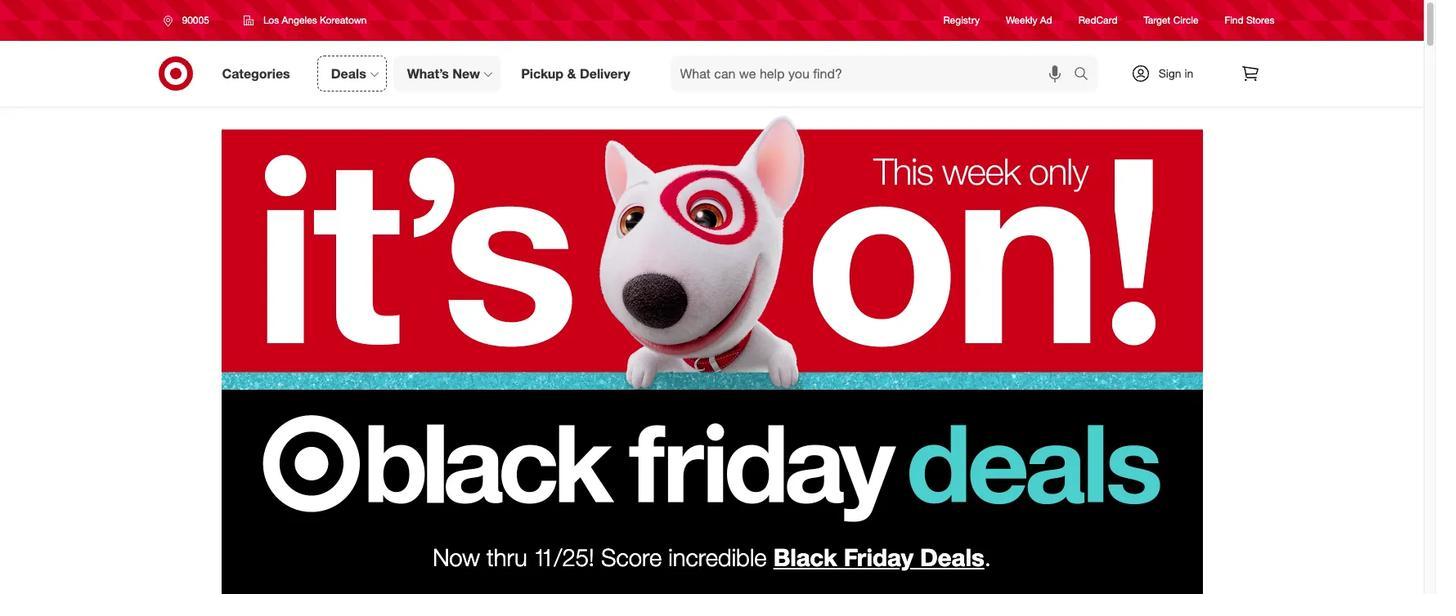 Task type: vqa. For each thing, say whether or not it's contained in the screenshot.
Los Angeles Koreatown
yes



Task type: describe. For each thing, give the bounding box(es) containing it.
search button
[[1067, 56, 1106, 95]]

koreatown
[[320, 14, 367, 26]]

categories link
[[208, 56, 311, 92]]

what's new link
[[393, 56, 501, 92]]

find stores link
[[1225, 13, 1275, 27]]

deals link
[[317, 56, 387, 92]]

angeles
[[282, 14, 317, 26]]

redcard
[[1079, 14, 1118, 27]]

&
[[567, 65, 576, 81]]

deals inside deals link
[[331, 65, 366, 81]]

90005
[[182, 14, 209, 26]]

weekly ad
[[1006, 14, 1053, 27]]

sign in
[[1159, 66, 1194, 80]]

ad
[[1041, 14, 1053, 27]]

pickup
[[521, 65, 564, 81]]

.
[[985, 544, 992, 573]]

score
[[601, 544, 662, 573]]

delivery
[[580, 65, 630, 81]]

weekly ad link
[[1006, 13, 1053, 27]]

1 horizontal spatial deals
[[920, 544, 985, 573]]

pickup & delivery link
[[507, 56, 651, 92]]

los angeles koreatown
[[263, 14, 367, 26]]

pickup & delivery
[[521, 65, 630, 81]]

what's new
[[407, 65, 480, 81]]

incredible
[[669, 544, 767, 573]]

find
[[1225, 14, 1244, 27]]

now
[[433, 544, 480, 573]]

thru
[[487, 544, 527, 573]]

new
[[453, 65, 480, 81]]

circle
[[1174, 14, 1199, 27]]

this week only it's on! target black friday deals image
[[221, 106, 1203, 540]]

friday
[[844, 544, 914, 573]]



Task type: locate. For each thing, give the bounding box(es) containing it.
deals down koreatown
[[331, 65, 366, 81]]

categories
[[222, 65, 290, 81]]

target circle link
[[1144, 13, 1199, 27]]

weekly
[[1006, 14, 1038, 27]]

black
[[774, 544, 838, 573]]

los
[[263, 14, 279, 26]]

redcard link
[[1079, 13, 1118, 27]]

11
[[534, 544, 554, 573]]

find stores
[[1225, 14, 1275, 27]]

now thru 11 /25! score incredible black friday deals .
[[433, 544, 992, 573]]

registry
[[944, 14, 980, 27]]

stores
[[1247, 14, 1275, 27]]

in
[[1185, 66, 1194, 80]]

What can we help you find? suggestions appear below search field
[[671, 56, 1078, 92]]

search
[[1067, 67, 1106, 83]]

sign in link
[[1117, 56, 1220, 92]]

what's
[[407, 65, 449, 81]]

0 vertical spatial deals
[[331, 65, 366, 81]]

deals right friday
[[920, 544, 985, 573]]

1 vertical spatial deals
[[920, 544, 985, 573]]

target circle
[[1144, 14, 1199, 27]]

/25!
[[554, 544, 595, 573]]

registry link
[[944, 13, 980, 27]]

deals
[[331, 65, 366, 81], [920, 544, 985, 573]]

90005 button
[[153, 6, 227, 35]]

0 horizontal spatial deals
[[331, 65, 366, 81]]

sign
[[1159, 66, 1182, 80]]

los angeles koreatown button
[[233, 6, 378, 35]]

target
[[1144, 14, 1171, 27]]



